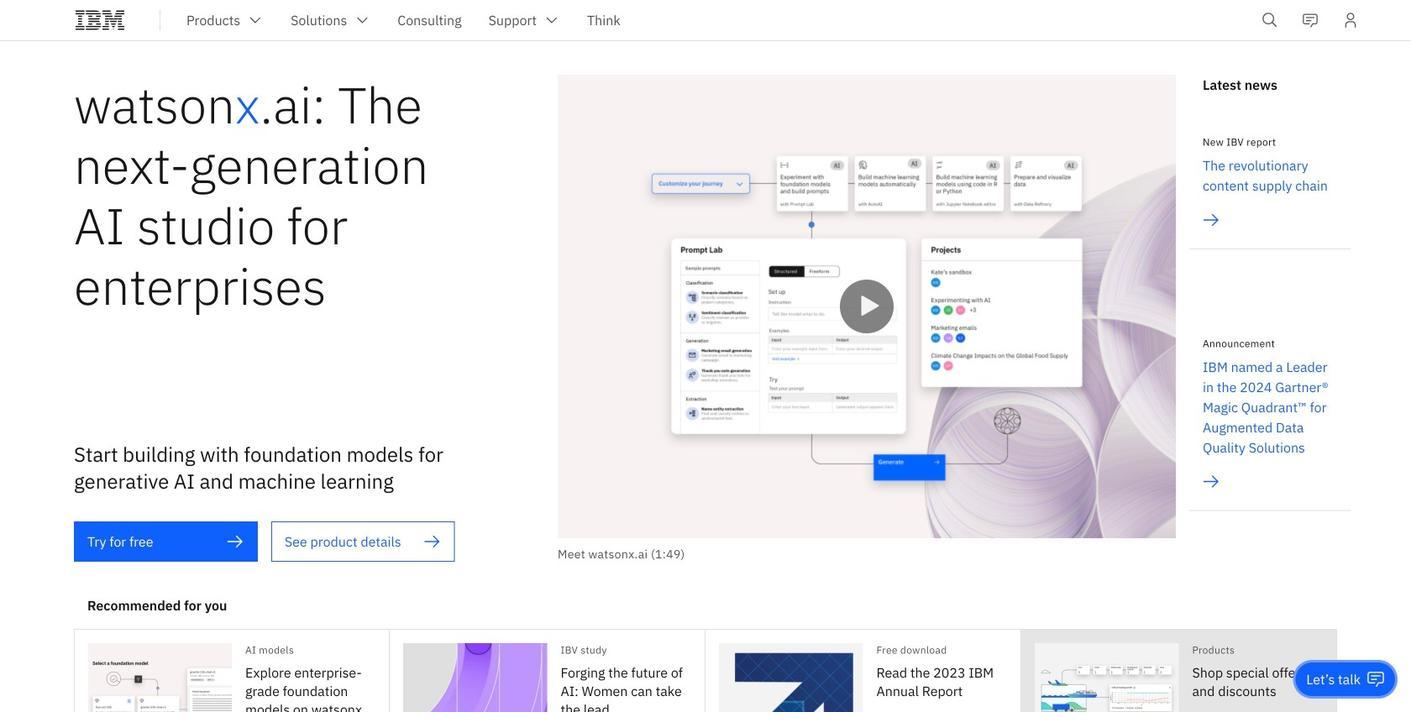 Task type: vqa. For each thing, say whether or not it's contained in the screenshot.
Your privacy choices element
no



Task type: describe. For each thing, give the bounding box(es) containing it.
let's talk element
[[1307, 671, 1361, 689]]



